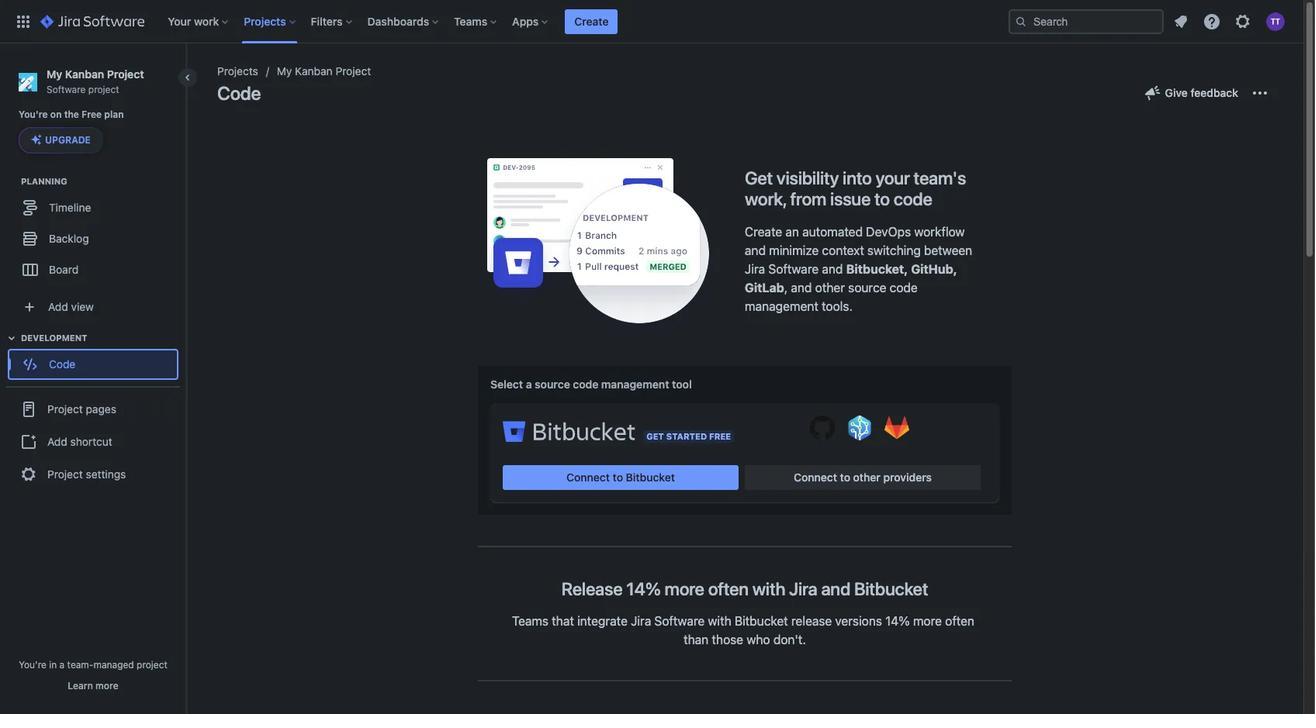 Task type: describe. For each thing, give the bounding box(es) containing it.
board link
[[8, 255, 179, 286]]

team's
[[914, 168, 967, 189]]

jira inside teams that integrate jira software with bitbucket release versions 14% more often than those who don't.
[[631, 615, 652, 629]]

between
[[924, 244, 973, 258]]

more inside teams that integrate jira software with bitbucket release versions 14% more often than those who don't.
[[914, 615, 942, 629]]

2 horizontal spatial jira
[[790, 579, 818, 600]]

to inside get visibility into your team's work, from issue to code
[[875, 189, 890, 210]]

,
[[785, 281, 788, 295]]

select
[[491, 378, 523, 391]]

my for my kanban project
[[277, 64, 292, 78]]

with inside teams that integrate jira software with bitbucket release versions 14% more often than those who don't.
[[708, 615, 732, 629]]

from
[[791, 189, 827, 210]]

who
[[747, 634, 771, 648]]

teams that integrate jira software with bitbucket release versions 14% more often than those who don't.
[[512, 615, 978, 648]]

connect to other providers button
[[745, 466, 981, 491]]

connect to bitbucket
[[567, 471, 675, 484]]

code inside , and other source code management tools.
[[890, 281, 918, 295]]

help image
[[1203, 12, 1222, 31]]

your profile and settings image
[[1267, 12, 1286, 31]]

connect for connect to bitbucket
[[567, 471, 610, 484]]

the
[[64, 109, 79, 120]]

planning image
[[2, 173, 21, 191]]

minimize
[[769, 244, 819, 258]]

you're in a team-managed project
[[19, 660, 168, 671]]

backlog
[[49, 232, 89, 245]]

more image
[[1251, 84, 1270, 102]]

more inside button
[[96, 681, 119, 692]]

0 horizontal spatial source
[[535, 378, 570, 391]]

code link
[[8, 350, 179, 381]]

upgrade button
[[19, 128, 102, 153]]

projects link
[[217, 62, 258, 81]]

0 vertical spatial code
[[217, 82, 261, 104]]

code inside get visibility into your team's work, from issue to code
[[894, 189, 933, 210]]

select a source code management tool
[[491, 378, 692, 391]]

you're for you're on the free plan
[[19, 109, 48, 120]]

appswitcher icon image
[[14, 12, 33, 31]]

create button
[[565, 9, 618, 34]]

1 vertical spatial bitbucket
[[855, 579, 929, 600]]

connect to bitbucket button
[[503, 466, 739, 491]]

issue
[[831, 189, 871, 210]]

to for connect to other providers
[[840, 471, 851, 484]]

project inside my kanban project link
[[336, 64, 371, 78]]

my kanban project software project
[[47, 68, 144, 95]]

software inside create an automated devops workflow and minimize context switching between jira software and
[[769, 262, 819, 276]]

your
[[168, 14, 191, 28]]

1 horizontal spatial project
[[137, 660, 168, 671]]

add view
[[48, 300, 94, 314]]

upgrade
[[45, 135, 91, 146]]

group containing project pages
[[6, 387, 180, 497]]

0 horizontal spatial a
[[59, 660, 65, 671]]

filters
[[311, 14, 343, 28]]

code inside code "link"
[[49, 358, 76, 371]]

get visibility into your team's work, from issue to code
[[745, 168, 967, 210]]

0 vertical spatial more
[[665, 579, 705, 600]]

create for create
[[575, 14, 609, 28]]

that
[[552, 615, 574, 629]]

bitbucket,
[[847, 262, 909, 276]]

those
[[712, 634, 744, 648]]

kanban for my kanban project software project
[[65, 68, 104, 81]]

project inside my kanban project software project
[[107, 68, 144, 81]]

than
[[684, 634, 709, 648]]

learn more button
[[68, 681, 119, 693]]

dashboards button
[[363, 9, 445, 34]]

give feedback
[[1166, 86, 1239, 99]]

filters button
[[306, 9, 358, 34]]

managed
[[94, 660, 134, 671]]

0 vertical spatial often
[[709, 579, 749, 600]]

add for add shortcut
[[47, 435, 67, 449]]

0 vertical spatial 14%
[[627, 579, 661, 600]]

switching
[[868, 244, 921, 258]]

project pages link
[[6, 393, 180, 427]]

give feedback button
[[1135, 81, 1248, 106]]

bitbucket inside 'connect to bitbucket' button
[[626, 471, 675, 484]]

versions
[[836, 615, 883, 629]]

release
[[562, 579, 623, 600]]

into
[[843, 168, 872, 189]]

add for add view
[[48, 300, 68, 314]]

development group
[[8, 333, 186, 385]]

tools.
[[822, 300, 853, 313]]

notifications image
[[1172, 12, 1191, 31]]

add shortcut
[[47, 435, 112, 449]]

work
[[194, 14, 219, 28]]

projects for "projects" link
[[217, 64, 258, 78]]

and up the versions
[[822, 579, 851, 600]]

my kanban project
[[277, 64, 371, 78]]

and inside , and other source code management tools.
[[791, 281, 812, 295]]

development image
[[2, 329, 21, 348]]

integrate
[[578, 615, 628, 629]]

to for connect to bitbucket
[[613, 471, 623, 484]]

feedback
[[1191, 86, 1239, 99]]

started
[[667, 432, 707, 442]]

pages
[[86, 403, 116, 416]]

14% inside teams that integrate jira software with bitbucket release versions 14% more often than those who don't.
[[886, 615, 910, 629]]

shortcut
[[70, 435, 112, 449]]

Search field
[[1009, 9, 1164, 34]]

give
[[1166, 86, 1188, 99]]



Task type: locate. For each thing, give the bounding box(es) containing it.
with
[[753, 579, 786, 600], [708, 615, 732, 629]]

project right 'managed'
[[137, 660, 168, 671]]

planning
[[21, 176, 67, 187]]

source right select
[[535, 378, 570, 391]]

project inside project pages link
[[47, 403, 83, 416]]

kanban
[[295, 64, 333, 78], [65, 68, 104, 81]]

other for to
[[854, 471, 881, 484]]

project down filters dropdown button
[[336, 64, 371, 78]]

development
[[21, 333, 87, 343]]

1 horizontal spatial other
[[854, 471, 881, 484]]

0 horizontal spatial with
[[708, 615, 732, 629]]

often inside teams that integrate jira software with bitbucket release versions 14% more often than those who don't.
[[946, 615, 975, 629]]

bitbucket, github, gitlab
[[745, 262, 958, 295]]

search image
[[1015, 15, 1028, 28]]

1 vertical spatial more
[[914, 615, 942, 629]]

work,
[[745, 189, 787, 210]]

0 horizontal spatial other
[[816, 281, 845, 295]]

project
[[336, 64, 371, 78], [107, 68, 144, 81], [47, 403, 83, 416], [47, 468, 83, 481]]

your work
[[168, 14, 219, 28]]

you're for you're in a team-managed project
[[19, 660, 47, 671]]

0 horizontal spatial management
[[602, 378, 670, 391]]

teams button
[[450, 9, 503, 34]]

create inside create button
[[575, 14, 609, 28]]

1 horizontal spatial connect
[[794, 471, 838, 484]]

add
[[48, 300, 68, 314], [47, 435, 67, 449]]

project up the plan
[[107, 68, 144, 81]]

workflow
[[915, 225, 965, 239]]

create left an
[[745, 225, 783, 239]]

more down 'managed'
[[96, 681, 119, 692]]

1 horizontal spatial often
[[946, 615, 975, 629]]

learn
[[68, 681, 93, 692]]

github,
[[912, 262, 958, 276]]

other inside 'button'
[[854, 471, 881, 484]]

teams inside teams that integrate jira software with bitbucket release versions 14% more often than those who don't.
[[512, 615, 549, 629]]

software inside my kanban project software project
[[47, 84, 86, 95]]

bitbucket up the versions
[[855, 579, 929, 600]]

0 vertical spatial code
[[894, 189, 933, 210]]

other
[[816, 281, 845, 295], [854, 471, 881, 484]]

group
[[6, 387, 180, 497]]

more right the versions
[[914, 615, 942, 629]]

1 horizontal spatial with
[[753, 579, 786, 600]]

kanban inside my kanban project software project
[[65, 68, 104, 81]]

jira inside create an automated devops workflow and minimize context switching between jira software and
[[745, 262, 766, 276]]

connect inside 'button'
[[794, 471, 838, 484]]

release
[[792, 615, 832, 629]]

bitbucket image
[[503, 416, 636, 447], [503, 416, 636, 447]]

add left shortcut
[[47, 435, 67, 449]]

1 vertical spatial projects
[[217, 64, 258, 78]]

1 you're from the top
[[19, 109, 48, 120]]

teams left that
[[512, 615, 549, 629]]

0 horizontal spatial software
[[47, 84, 86, 95]]

with up teams that integrate jira software with bitbucket release versions 14% more often than those who don't.
[[753, 579, 786, 600]]

0 vertical spatial other
[[816, 281, 845, 295]]

0 vertical spatial a
[[526, 378, 532, 391]]

2 vertical spatial bitbucket
[[735, 615, 789, 629]]

0 horizontal spatial code
[[49, 358, 76, 371]]

1 horizontal spatial 14%
[[886, 615, 910, 629]]

apps
[[512, 14, 539, 28]]

0 vertical spatial you're
[[19, 109, 48, 120]]

connect for connect to other providers
[[794, 471, 838, 484]]

providers
[[884, 471, 932, 484]]

banner
[[0, 0, 1304, 43]]

a right select
[[526, 378, 532, 391]]

teams inside dropdown button
[[454, 14, 488, 28]]

code
[[217, 82, 261, 104], [49, 358, 76, 371]]

add shortcut button
[[6, 427, 180, 458]]

software down minimize
[[769, 262, 819, 276]]

settings image
[[1234, 12, 1253, 31]]

2 horizontal spatial more
[[914, 615, 942, 629]]

your work button
[[163, 9, 235, 34]]

banner containing your work
[[0, 0, 1304, 43]]

and right ,
[[791, 281, 812, 295]]

0 horizontal spatial 14%
[[627, 579, 661, 600]]

get up work,
[[745, 168, 773, 189]]

my
[[277, 64, 292, 78], [47, 68, 62, 81]]

and down context
[[822, 262, 843, 276]]

1 vertical spatial a
[[59, 660, 65, 671]]

0 vertical spatial add
[[48, 300, 68, 314]]

software up the you're on the free plan
[[47, 84, 86, 95]]

connect inside button
[[567, 471, 610, 484]]

a right in
[[59, 660, 65, 671]]

projects inside 'projects' popup button
[[244, 14, 286, 28]]

context
[[822, 244, 865, 258]]

more up than
[[665, 579, 705, 600]]

bitbucket down started
[[626, 471, 675, 484]]

0 horizontal spatial more
[[96, 681, 119, 692]]

settings
[[86, 468, 126, 481]]

free
[[710, 432, 731, 442]]

kanban up free
[[65, 68, 104, 81]]

2 horizontal spatial to
[[875, 189, 890, 210]]

my inside my kanban project link
[[277, 64, 292, 78]]

jira right integrate
[[631, 615, 652, 629]]

create for create an automated devops workflow and minimize context switching between jira software and
[[745, 225, 783, 239]]

get for get visibility into your team's work, from issue to code
[[745, 168, 773, 189]]

team-
[[67, 660, 94, 671]]

don't.
[[774, 634, 806, 648]]

2 horizontal spatial software
[[769, 262, 819, 276]]

1 vertical spatial code
[[890, 281, 918, 295]]

management
[[745, 300, 819, 313], [602, 378, 670, 391]]

add inside add view dropdown button
[[48, 300, 68, 314]]

automated
[[803, 225, 863, 239]]

in
[[49, 660, 57, 671]]

create right apps dropdown button
[[575, 14, 609, 28]]

and
[[745, 244, 766, 258], [822, 262, 843, 276], [791, 281, 812, 295], [822, 579, 851, 600]]

0 vertical spatial create
[[575, 14, 609, 28]]

code down "projects" link
[[217, 82, 261, 104]]

0 vertical spatial software
[[47, 84, 86, 95]]

1 horizontal spatial create
[[745, 225, 783, 239]]

kanban for my kanban project
[[295, 64, 333, 78]]

0 horizontal spatial to
[[613, 471, 623, 484]]

and up gitlab
[[745, 244, 766, 258]]

software
[[47, 84, 86, 95], [769, 262, 819, 276], [655, 615, 705, 629]]

other for and
[[816, 281, 845, 295]]

kanban down filters
[[295, 64, 333, 78]]

edit image
[[155, 400, 174, 418]]

your
[[876, 168, 910, 189]]

project inside my kanban project software project
[[88, 84, 119, 95]]

add inside "add shortcut" "button"
[[47, 435, 67, 449]]

1 vertical spatial project
[[137, 660, 168, 671]]

add left view
[[48, 300, 68, 314]]

my right "projects" link
[[277, 64, 292, 78]]

1 horizontal spatial teams
[[512, 615, 549, 629]]

2 vertical spatial software
[[655, 615, 705, 629]]

teams for teams that integrate jira software with bitbucket release versions 14% more often than those who don't.
[[512, 615, 549, 629]]

connect to other providers
[[794, 471, 932, 484]]

management left tool
[[602, 378, 670, 391]]

project up the plan
[[88, 84, 119, 95]]

2 connect from the left
[[794, 471, 838, 484]]

other inside , and other source code management tools.
[[816, 281, 845, 295]]

an
[[786, 225, 800, 239]]

0 vertical spatial management
[[745, 300, 819, 313]]

tool
[[672, 378, 692, 391]]

0 vertical spatial teams
[[454, 14, 488, 28]]

planning group
[[8, 176, 186, 291]]

timeline link
[[8, 193, 179, 224]]

dashboards
[[368, 14, 429, 28]]

learn more
[[68, 681, 119, 692]]

primary element
[[9, 0, 1009, 43]]

2 vertical spatial jira
[[631, 615, 652, 629]]

1 horizontal spatial my
[[277, 64, 292, 78]]

software up than
[[655, 615, 705, 629]]

0 vertical spatial with
[[753, 579, 786, 600]]

0 vertical spatial bitbucket
[[626, 471, 675, 484]]

1 vertical spatial create
[[745, 225, 783, 239]]

source inside , and other source code management tools.
[[849, 281, 887, 295]]

apps button
[[508, 9, 555, 34]]

1 horizontal spatial get
[[745, 168, 773, 189]]

1 vertical spatial jira
[[790, 579, 818, 600]]

0 horizontal spatial my
[[47, 68, 62, 81]]

1 vertical spatial software
[[769, 262, 819, 276]]

project settings
[[47, 468, 126, 481]]

free
[[82, 109, 102, 120]]

project settings link
[[6, 458, 180, 492]]

projects up "projects" link
[[244, 14, 286, 28]]

view
[[71, 300, 94, 314]]

plan
[[104, 109, 124, 120]]

1 vertical spatial get
[[647, 432, 664, 442]]

1 horizontal spatial more
[[665, 579, 705, 600]]

0 horizontal spatial get
[[647, 432, 664, 442]]

my for my kanban project software project
[[47, 68, 62, 81]]

0 horizontal spatial project
[[88, 84, 119, 95]]

get started free
[[647, 432, 731, 442]]

0 horizontal spatial create
[[575, 14, 609, 28]]

0 horizontal spatial teams
[[454, 14, 488, 28]]

projects button
[[239, 9, 302, 34]]

1 vertical spatial add
[[47, 435, 67, 449]]

release 14% more often with jira and bitbucket
[[562, 579, 929, 600]]

to inside button
[[613, 471, 623, 484]]

0 horizontal spatial jira
[[631, 615, 652, 629]]

create an automated devops workflow and minimize context switching between jira software and
[[745, 225, 973, 276]]

1 vertical spatial code
[[49, 358, 76, 371]]

jira up gitlab
[[745, 262, 766, 276]]

1 vertical spatial 14%
[[886, 615, 910, 629]]

1 horizontal spatial code
[[217, 82, 261, 104]]

projects for 'projects' popup button
[[244, 14, 286, 28]]

timeline
[[49, 201, 91, 214]]

visibility
[[777, 168, 839, 189]]

0 horizontal spatial bitbucket
[[626, 471, 675, 484]]

project inside project settings link
[[47, 468, 83, 481]]

project
[[88, 84, 119, 95], [137, 660, 168, 671]]

0 horizontal spatial often
[[709, 579, 749, 600]]

0 vertical spatial source
[[849, 281, 887, 295]]

2 vertical spatial code
[[573, 378, 599, 391]]

management inside , and other source code management tools.
[[745, 300, 819, 313]]

1 vertical spatial other
[[854, 471, 881, 484]]

other left providers at the bottom right
[[854, 471, 881, 484]]

1 horizontal spatial software
[[655, 615, 705, 629]]

you're left on
[[19, 109, 48, 120]]

project down add shortcut
[[47, 468, 83, 481]]

with up those
[[708, 615, 732, 629]]

board
[[49, 263, 79, 276]]

1 vertical spatial with
[[708, 615, 732, 629]]

bitbucket up who
[[735, 615, 789, 629]]

0 horizontal spatial connect
[[567, 471, 610, 484]]

source
[[849, 281, 887, 295], [535, 378, 570, 391]]

1 horizontal spatial source
[[849, 281, 887, 295]]

1 vertical spatial you're
[[19, 660, 47, 671]]

14% right the versions
[[886, 615, 910, 629]]

1 vertical spatial teams
[[512, 615, 549, 629]]

0 vertical spatial project
[[88, 84, 119, 95]]

to
[[875, 189, 890, 210], [613, 471, 623, 484], [840, 471, 851, 484]]

0 vertical spatial projects
[[244, 14, 286, 28]]

2 you're from the top
[[19, 660, 47, 671]]

add view button
[[9, 292, 177, 323]]

projects down the work at top left
[[217, 64, 258, 78]]

project pages
[[47, 403, 116, 416]]

other up tools.
[[816, 281, 845, 295]]

jira software image
[[40, 12, 145, 31], [40, 12, 145, 31]]

get for get started free
[[647, 432, 664, 442]]

project up add shortcut
[[47, 403, 83, 416]]

you're left in
[[19, 660, 47, 671]]

1 vertical spatial often
[[946, 615, 975, 629]]

14% right release
[[627, 579, 661, 600]]

1 horizontal spatial bitbucket
[[735, 615, 789, 629]]

my inside my kanban project software project
[[47, 68, 62, 81]]

my up on
[[47, 68, 62, 81]]

jira
[[745, 262, 766, 276], [790, 579, 818, 600], [631, 615, 652, 629]]

2 horizontal spatial bitbucket
[[855, 579, 929, 600]]

1 horizontal spatial to
[[840, 471, 851, 484]]

teams
[[454, 14, 488, 28], [512, 615, 549, 629]]

2 vertical spatial more
[[96, 681, 119, 692]]

0 vertical spatial jira
[[745, 262, 766, 276]]

management down ,
[[745, 300, 819, 313]]

, and other source code management tools.
[[745, 281, 918, 313]]

1 vertical spatial management
[[602, 378, 670, 391]]

devops
[[867, 225, 911, 239]]

0 vertical spatial get
[[745, 168, 773, 189]]

1 vertical spatial source
[[535, 378, 570, 391]]

teams left apps
[[454, 14, 488, 28]]

software inside teams that integrate jira software with bitbucket release versions 14% more often than those who don't.
[[655, 615, 705, 629]]

you're
[[19, 109, 48, 120], [19, 660, 47, 671]]

1 horizontal spatial management
[[745, 300, 819, 313]]

get inside get visibility into your team's work, from issue to code
[[745, 168, 773, 189]]

14%
[[627, 579, 661, 600], [886, 615, 910, 629]]

create inside create an automated devops workflow and minimize context switching between jira software and
[[745, 225, 783, 239]]

1 horizontal spatial kanban
[[295, 64, 333, 78]]

bitbucket inside teams that integrate jira software with bitbucket release versions 14% more often than those who don't.
[[735, 615, 789, 629]]

on
[[50, 109, 62, 120]]

backlog link
[[8, 224, 179, 255]]

code down development
[[49, 358, 76, 371]]

1 connect from the left
[[567, 471, 610, 484]]

source down bitbucket,
[[849, 281, 887, 295]]

1 horizontal spatial jira
[[745, 262, 766, 276]]

0 horizontal spatial kanban
[[65, 68, 104, 81]]

get left started
[[647, 432, 664, 442]]

gitlab
[[745, 281, 785, 295]]

1 horizontal spatial a
[[526, 378, 532, 391]]

to inside 'button'
[[840, 471, 851, 484]]

jira up release
[[790, 579, 818, 600]]

teams for teams
[[454, 14, 488, 28]]

you're on the free plan
[[19, 109, 124, 120]]



Task type: vqa. For each thing, say whether or not it's contained in the screenshot.
the left jenkins
no



